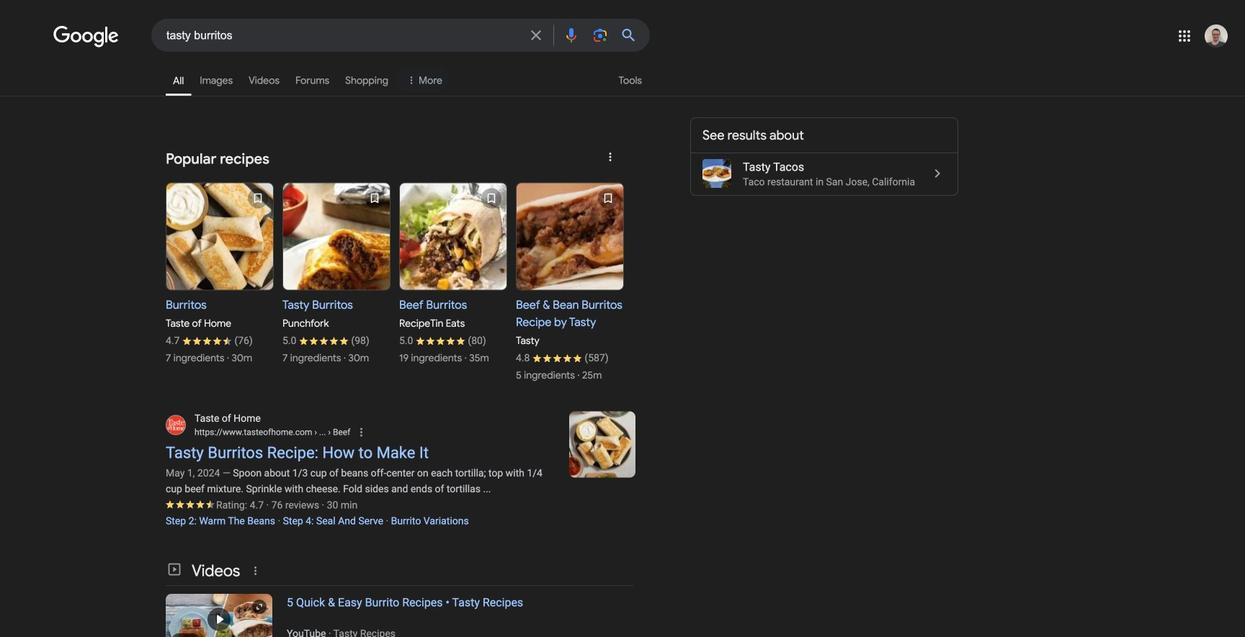 Task type: describe. For each thing, give the bounding box(es) containing it.
rated 4.5 out of 5, image
[[166, 501, 215, 509]]

google image
[[53, 26, 120, 48]]

3 minutes, 19 seconds element
[[172, 634, 200, 638]]

0 vertical spatial list
[[166, 63, 448, 96]]

1 vertical spatial list
[[112, 183, 677, 415]]

1 vertical spatial heading
[[272, 595, 636, 638]]



Task type: vqa. For each thing, say whether or not it's contained in the screenshot.
stop
no



Task type: locate. For each thing, give the bounding box(es) containing it.
list
[[166, 63, 448, 96], [112, 183, 677, 415]]

Search text field
[[166, 19, 519, 51]]

None search field
[[0, 18, 650, 52]]

None text field
[[312, 428, 350, 438]]

search by voice image
[[563, 27, 580, 44]]

tasty burritos from www.tasteofhome.com image
[[569, 412, 636, 478]]

None text field
[[195, 426, 350, 439]]

search by image image
[[592, 27, 609, 44]]

0 vertical spatial heading
[[166, 149, 598, 168]]

heading
[[166, 149, 598, 168], [272, 595, 636, 638]]



